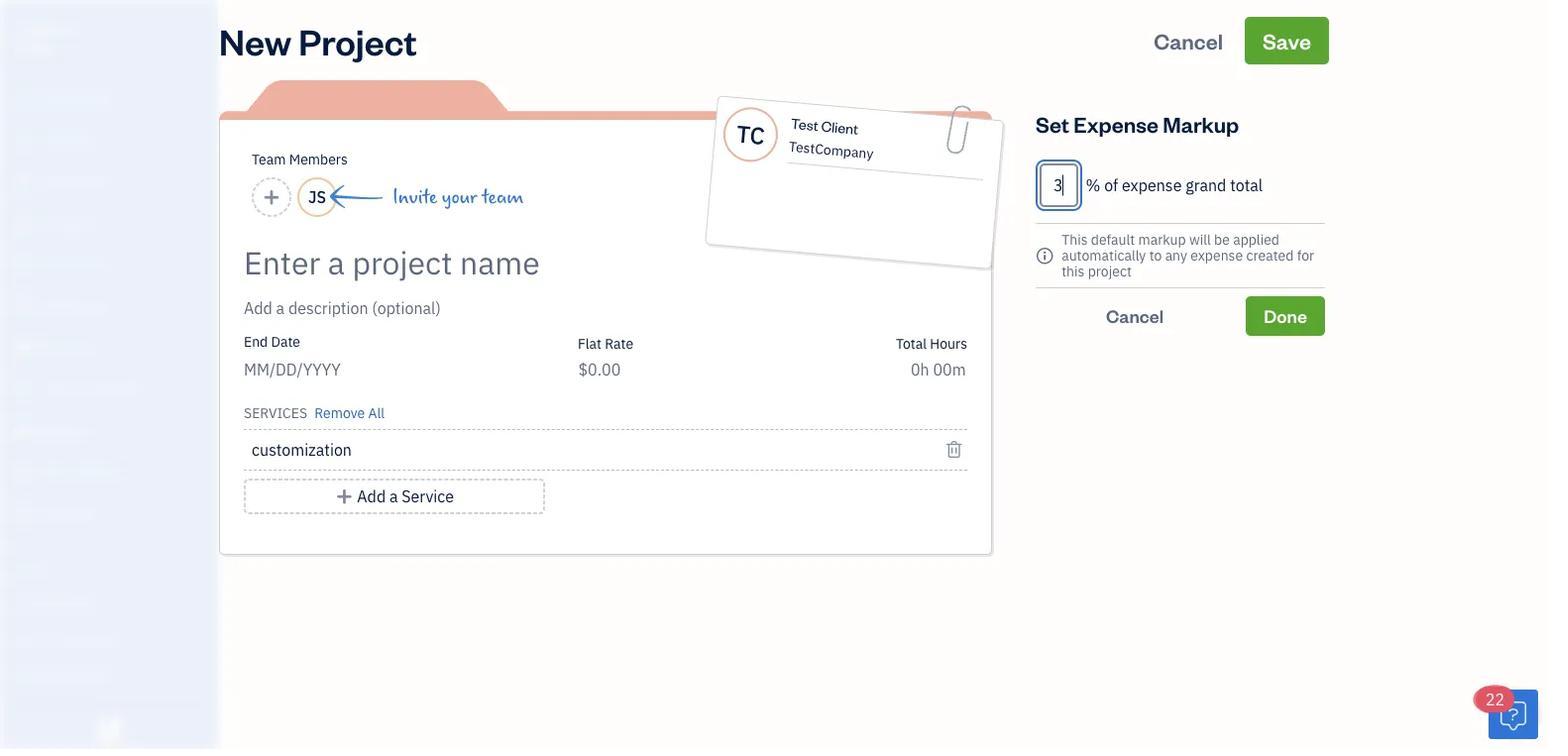 Task type: vqa. For each thing, say whether or not it's contained in the screenshot.
Members within Main element
yes



Task type: locate. For each thing, give the bounding box(es) containing it.
of
[[1104, 175, 1118, 196]]

Hourly Budget text field
[[911, 359, 967, 380]]

flat
[[578, 334, 602, 352]]

cancel button up markup at the top right of page
[[1136, 17, 1241, 64]]

1 vertical spatial cancel
[[1106, 304, 1164, 328]]

remove project service image
[[945, 438, 963, 462]]

team up add team member icon
[[252, 150, 286, 169]]

and
[[48, 632, 69, 648]]

end
[[244, 333, 268, 351]]

any
[[1165, 246, 1187, 265]]

items
[[15, 632, 46, 648]]

company
[[16, 18, 77, 37]]

expense
[[1122, 175, 1182, 196], [1191, 246, 1243, 265]]

team members
[[252, 150, 348, 169], [15, 595, 101, 612]]

members
[[289, 150, 348, 169], [49, 595, 101, 612]]

all
[[368, 404, 385, 422]]

1 vertical spatial team members
[[15, 595, 101, 612]]

0 vertical spatial team
[[252, 150, 286, 169]]

team inside the main element
[[15, 595, 46, 612]]

your
[[442, 186, 477, 208]]

0 horizontal spatial team members
[[15, 595, 101, 612]]

0 horizontal spatial expense
[[1122, 175, 1182, 196]]

members up items and services
[[49, 595, 101, 612]]

tc
[[735, 118, 766, 151]]

will
[[1189, 230, 1211, 249]]

customization
[[252, 440, 352, 460]]

cancel down project
[[1106, 304, 1164, 328]]

0 vertical spatial cancel button
[[1136, 17, 1241, 64]]

services
[[244, 404, 307, 422], [71, 632, 120, 648]]

Amount (USD) text field
[[578, 359, 621, 380]]

set
[[1036, 110, 1069, 138]]

this default markup will be applied automatically to any expense created for this project
[[1062, 230, 1314, 281]]

settings
[[15, 705, 60, 722]]

dashboard image
[[13, 88, 37, 108]]

0 horizontal spatial services
[[71, 632, 120, 648]]

0 horizontal spatial team
[[15, 595, 46, 612]]

members up js
[[289, 150, 348, 169]]

new
[[219, 17, 292, 64]]

team members up js
[[252, 150, 348, 169]]

expense right the any
[[1191, 246, 1243, 265]]

cancel up markup at the top right of page
[[1154, 26, 1223, 55]]

end date
[[244, 333, 300, 351]]

1 horizontal spatial expense
[[1191, 246, 1243, 265]]

chart image
[[13, 463, 37, 483]]

team
[[252, 150, 286, 169], [15, 595, 46, 612]]

1 horizontal spatial members
[[289, 150, 348, 169]]

services right and
[[71, 632, 120, 648]]

1 horizontal spatial team members
[[252, 150, 348, 169]]

expense right of at the top of the page
[[1122, 175, 1182, 196]]

save
[[1263, 26, 1311, 55]]

cancel button
[[1136, 17, 1241, 64], [1036, 296, 1234, 336]]

this
[[1062, 262, 1085, 281]]

1 horizontal spatial services
[[244, 404, 307, 422]]

1 vertical spatial team
[[15, 595, 46, 612]]

cancel button down project
[[1036, 296, 1234, 336]]

project image
[[13, 338, 37, 358]]

0 vertical spatial expense
[[1122, 175, 1182, 196]]

total
[[1230, 175, 1263, 196]]

add a service button
[[244, 479, 545, 514]]

1 vertical spatial expense
[[1191, 246, 1243, 265]]

services up customization
[[244, 404, 307, 422]]

done button
[[1246, 296, 1325, 336]]

total
[[896, 334, 927, 352]]

money image
[[13, 421, 37, 441]]

to
[[1149, 246, 1162, 265]]

items and services link
[[5, 623, 212, 658]]

flat rate
[[578, 334, 633, 352]]

team members up and
[[15, 595, 101, 612]]

1 vertical spatial members
[[49, 595, 101, 612]]

grand
[[1186, 175, 1226, 196]]

bank connections
[[15, 669, 116, 685]]

invoice image
[[13, 213, 37, 233]]

total hours
[[896, 334, 967, 352]]

js
[[308, 187, 326, 208]]

expense
[[1074, 110, 1159, 138]]

settings link
[[5, 697, 212, 732]]

applied
[[1233, 230, 1280, 249]]

22 button
[[1476, 687, 1538, 739]]

0 horizontal spatial members
[[49, 595, 101, 612]]

add team member image
[[262, 185, 281, 209]]

resource center badge image
[[1489, 690, 1538, 739]]

team members link
[[5, 587, 212, 621]]

Project Name text field
[[244, 243, 789, 282]]

main element
[[0, 0, 268, 749]]

team up items
[[15, 595, 46, 612]]

0 vertical spatial members
[[289, 150, 348, 169]]

cancel
[[1154, 26, 1223, 55], [1106, 304, 1164, 328]]

remove all button
[[311, 397, 385, 425]]

rate
[[605, 334, 633, 352]]

1 vertical spatial services
[[71, 632, 120, 648]]

0 vertical spatial cancel
[[1154, 26, 1223, 55]]

freshbooks image
[[93, 718, 125, 741]]

test client testcompany
[[788, 113, 874, 163]]



Task type: describe. For each thing, give the bounding box(es) containing it.
0 vertical spatial team members
[[252, 150, 348, 169]]

team
[[482, 186, 524, 208]]

set expense markup
[[1036, 110, 1239, 138]]

client image
[[13, 130, 37, 150]]

bank
[[15, 669, 43, 685]]

apps link
[[5, 550, 212, 585]]

test
[[790, 113, 819, 135]]

save button
[[1245, 17, 1329, 64]]

done
[[1264, 304, 1307, 328]]

project
[[299, 17, 417, 64]]

expense image
[[13, 296, 37, 316]]

client
[[821, 116, 859, 138]]

report image
[[13, 505, 37, 524]]

payment image
[[13, 255, 37, 275]]

items and services
[[15, 632, 120, 648]]

expense inside "this default markup will be applied automatically to any expense created for this project"
[[1191, 246, 1243, 265]]

%
[[1086, 175, 1101, 196]]

apps
[[15, 559, 44, 575]]

remove
[[315, 404, 365, 422]]

connections
[[46, 669, 116, 685]]

services inside "link"
[[71, 632, 120, 648]]

this
[[1062, 230, 1088, 249]]

company owner
[[16, 18, 77, 56]]

0 vertical spatial services
[[244, 404, 307, 422]]

default
[[1091, 230, 1135, 249]]

a
[[389, 486, 398, 507]]

testcompany
[[788, 137, 874, 163]]

hours
[[930, 334, 967, 352]]

be
[[1214, 230, 1230, 249]]

estimate image
[[13, 171, 37, 191]]

invite your team
[[393, 186, 524, 208]]

automatically
[[1062, 246, 1146, 265]]

add a service
[[357, 486, 454, 507]]

add
[[357, 486, 386, 507]]

owner
[[16, 39, 55, 56]]

% of expense grand total
[[1086, 175, 1263, 196]]

bank connections link
[[5, 660, 212, 695]]

invite
[[393, 186, 437, 208]]

markup
[[1163, 110, 1239, 138]]

project
[[1088, 262, 1132, 281]]

services remove all
[[244, 404, 385, 422]]

new project
[[219, 17, 417, 64]]

Project Description text field
[[244, 296, 789, 320]]

End date in  format text field
[[244, 359, 485, 380]]

22
[[1486, 689, 1505, 710]]

plus image
[[335, 485, 353, 508]]

markup
[[1138, 230, 1186, 249]]

1 horizontal spatial team
[[252, 150, 286, 169]]

for
[[1297, 246, 1314, 265]]

1 vertical spatial cancel button
[[1036, 296, 1234, 336]]

created
[[1246, 246, 1294, 265]]

date
[[271, 333, 300, 351]]

info image
[[1036, 244, 1054, 268]]

service
[[402, 486, 454, 507]]

members inside the main element
[[49, 595, 101, 612]]

team members inside the main element
[[15, 595, 101, 612]]

0 text field
[[1040, 164, 1078, 207]]

timer image
[[13, 380, 37, 399]]



